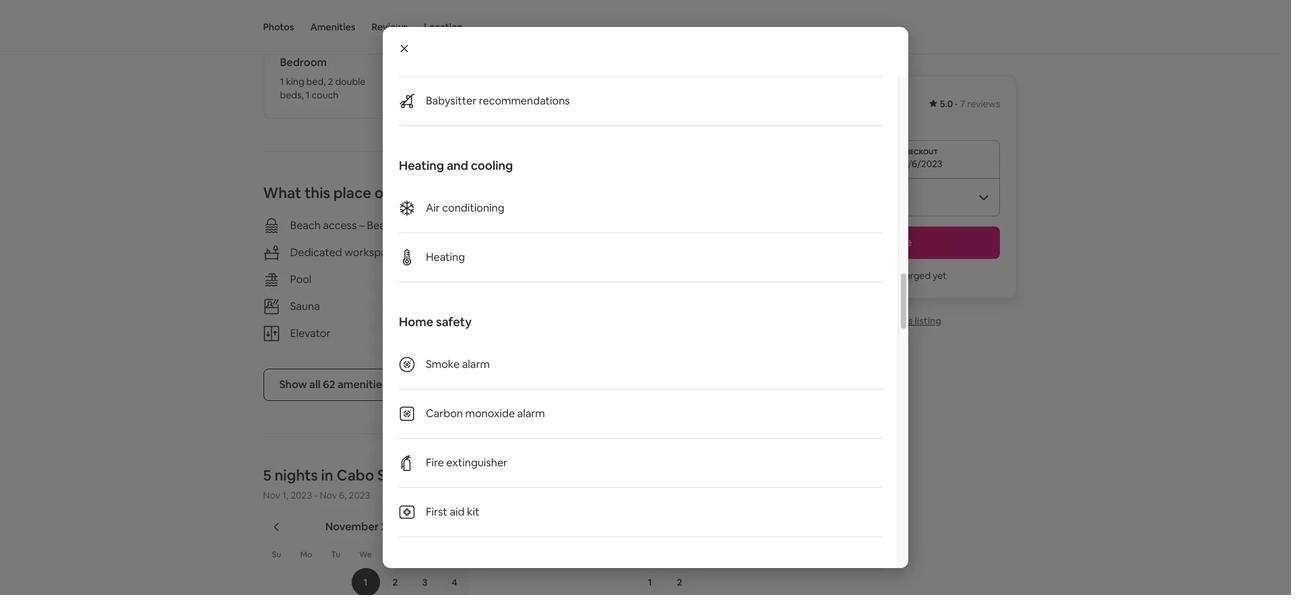 Task type: vqa. For each thing, say whether or not it's contained in the screenshot.
A-
no



Task type: describe. For each thing, give the bounding box(es) containing it.
november
[[325, 519, 379, 534]]

cooling
[[471, 158, 513, 173]]

–
[[359, 218, 364, 232]]

conditioning
[[442, 201, 504, 215]]

3
[[422, 576, 428, 588]]

recommendations
[[479, 94, 570, 108]]

photos
[[263, 21, 294, 33]]

you won't be charged yet
[[837, 270, 947, 282]]

wifi
[[516, 218, 535, 232]]

report this listing button
[[842, 315, 941, 327]]

2 nov from the left
[[320, 489, 337, 501]]

cabo
[[337, 466, 374, 484]]

1,
[[282, 489, 288, 501]]

kit
[[467, 505, 479, 519]]

5
[[263, 466, 271, 484]]

bedroom 1 king bed, 2 double beds, 1 couch
[[280, 55, 365, 101]]

2 horizontal spatial 2
[[677, 576, 682, 588]]

tub
[[536, 272, 554, 286]]

2 1 button from the left
[[635, 568, 665, 595]]

home
[[399, 314, 433, 330]]

5.0 · 7 reviews
[[940, 98, 1000, 110]]

this for what
[[305, 183, 330, 202]]

what this place offers
[[263, 183, 416, 202]]

reviews
[[372, 21, 408, 33]]

0 horizontal spatial alarm
[[462, 357, 490, 371]]

reviews button
[[372, 0, 408, 54]]

air conditioning
[[426, 201, 504, 215]]

1 1 button from the left
[[351, 568, 380, 595]]

offers
[[375, 183, 416, 202]]

all
[[309, 377, 321, 391]]

2023 inside "calendar" application
[[381, 519, 406, 534]]

fire
[[426, 456, 444, 470]]

1 2 button from the left
[[380, 568, 410, 595]]

bed,
[[306, 75, 326, 87]]

-
[[314, 489, 318, 501]]

hot tub
[[516, 272, 554, 286]]

king
[[286, 75, 304, 87]]

2 inside bedroom 1 king bed, 2 double beds, 1 couch
[[328, 75, 333, 87]]

heating for heating
[[426, 250, 465, 264]]

4
[[452, 576, 457, 588]]

calendar application
[[247, 505, 1156, 595]]

be
[[881, 270, 893, 282]]

beach access – beachfront
[[290, 218, 422, 232]]

beach
[[290, 218, 321, 232]]

in
[[321, 466, 333, 484]]

carbon
[[426, 406, 463, 420]]

place
[[333, 183, 371, 202]]

couch
[[312, 89, 339, 101]]

location
[[424, 21, 463, 33]]

5.0
[[940, 98, 953, 110]]

amenities
[[338, 377, 387, 391]]

extinguisher
[[446, 456, 507, 470]]

reserve
[[871, 235, 912, 249]]

babysitter recommendations
[[426, 94, 570, 108]]

pool
[[290, 272, 312, 286]]

dedicated workspace
[[290, 245, 399, 259]]

reviews
[[967, 98, 1000, 110]]

amenities
[[310, 21, 355, 33]]



Task type: locate. For each thing, give the bounding box(es) containing it.
nov right the -
[[320, 489, 337, 501]]

show
[[279, 377, 307, 391]]

what
[[263, 183, 301, 202]]

heating left and
[[399, 158, 444, 173]]

0 horizontal spatial 2 button
[[380, 568, 410, 595]]

1 horizontal spatial 2023
[[349, 489, 370, 501]]

you
[[837, 270, 853, 282]]

smoke alarm
[[426, 357, 490, 371]]

we
[[359, 549, 372, 560]]

·
[[955, 98, 957, 110]]

2 horizontal spatial 2023
[[381, 519, 406, 534]]

dedicated
[[290, 245, 342, 259]]

aid
[[450, 505, 465, 519]]

11/6/2023
[[900, 158, 943, 170]]

elevator
[[290, 326, 330, 340]]

report
[[864, 315, 894, 327]]

0 horizontal spatial 2023
[[291, 489, 312, 501]]

0 horizontal spatial nov
[[263, 489, 280, 501]]

monoxide
[[465, 406, 515, 420]]

mo
[[300, 549, 312, 560]]

this for report
[[896, 315, 913, 327]]

2 2 button from the left
[[665, 568, 694, 595]]

nights
[[275, 466, 318, 484]]

beds,
[[280, 89, 304, 101]]

access
[[323, 218, 357, 232]]

2023 left the -
[[291, 489, 312, 501]]

hot
[[516, 272, 534, 286]]

yet
[[933, 270, 947, 282]]

fire extinguisher
[[426, 456, 507, 470]]

heating
[[399, 158, 444, 173], [426, 250, 465, 264]]

safety
[[436, 314, 472, 330]]

0 vertical spatial alarm
[[462, 357, 490, 371]]

5 nights in cabo san lucas nov 1, 2023 - nov 6, 2023
[[263, 466, 446, 501]]

2
[[328, 75, 333, 87], [393, 576, 398, 588], [677, 576, 682, 588]]

first
[[426, 505, 447, 519]]

alarm right monoxide
[[517, 406, 545, 420]]

1 horizontal spatial 1 button
[[635, 568, 665, 595]]

1 nov from the left
[[263, 489, 280, 501]]

1 vertical spatial alarm
[[517, 406, 545, 420]]

double
[[335, 75, 365, 87]]

november 2023
[[325, 519, 406, 534]]

1 horizontal spatial 2 button
[[665, 568, 694, 595]]

alarm
[[462, 357, 490, 371], [517, 406, 545, 420]]

amenities button
[[310, 0, 355, 54]]

sauna
[[290, 299, 320, 313]]

nov left "1,"
[[263, 489, 280, 501]]

1
[[280, 75, 284, 87], [306, 89, 310, 101], [364, 576, 368, 588], [648, 576, 652, 588]]

carbon monoxide alarm
[[426, 406, 545, 420]]

heating down air at the left top
[[426, 250, 465, 264]]

1 horizontal spatial nov
[[320, 489, 337, 501]]

62
[[323, 377, 335, 391]]

first aid kit
[[426, 505, 479, 519]]

show all 62 amenities button
[[263, 368, 403, 401]]

11/6/2023 button
[[783, 140, 1000, 178]]

su
[[272, 549, 281, 560]]

1 horizontal spatial this
[[896, 315, 913, 327]]

babysitter
[[426, 94, 477, 108]]

0 horizontal spatial 2
[[328, 75, 333, 87]]

alarm right "smoke"
[[462, 357, 490, 371]]

2023
[[291, 489, 312, 501], [349, 489, 370, 501], [381, 519, 406, 534]]

this left listing
[[896, 315, 913, 327]]

this up beach
[[305, 183, 330, 202]]

what this place offers dialog
[[383, 0, 908, 595]]

heating and cooling
[[399, 158, 513, 173]]

3 button
[[410, 568, 440, 595]]

lucas
[[406, 466, 446, 484]]

air
[[426, 201, 440, 215]]

0 vertical spatial heating
[[399, 158, 444, 173]]

report this listing
[[864, 315, 941, 327]]

home safety
[[399, 314, 472, 330]]

and
[[447, 158, 468, 173]]

san
[[377, 466, 403, 484]]

reserve button
[[783, 226, 1000, 259]]

photos button
[[263, 0, 294, 54]]

show all 62 amenities
[[279, 377, 387, 391]]

4 button
[[440, 568, 469, 595]]

beachfront
[[367, 218, 422, 232]]

1 vertical spatial heating
[[426, 250, 465, 264]]

bedroom
[[280, 55, 327, 69]]

tu
[[331, 549, 341, 560]]

7
[[960, 98, 965, 110]]

charged
[[895, 270, 931, 282]]

1 vertical spatial this
[[896, 315, 913, 327]]

2023 right november
[[381, 519, 406, 534]]

listing
[[915, 315, 941, 327]]

0 horizontal spatial 1 button
[[351, 568, 380, 595]]

6,
[[339, 489, 347, 501]]

0 vertical spatial this
[[305, 183, 330, 202]]

smoke
[[426, 357, 460, 371]]

this
[[305, 183, 330, 202], [896, 315, 913, 327]]

heating for heating and cooling
[[399, 158, 444, 173]]

1 button
[[351, 568, 380, 595], [635, 568, 665, 595]]

workspace
[[345, 245, 399, 259]]

location button
[[424, 0, 463, 54]]

2 button
[[380, 568, 410, 595], [665, 568, 694, 595]]

won't
[[855, 270, 879, 282]]

1 horizontal spatial 2
[[393, 576, 398, 588]]

2023 right 6,
[[349, 489, 370, 501]]

0 horizontal spatial this
[[305, 183, 330, 202]]

1 horizontal spatial alarm
[[517, 406, 545, 420]]



